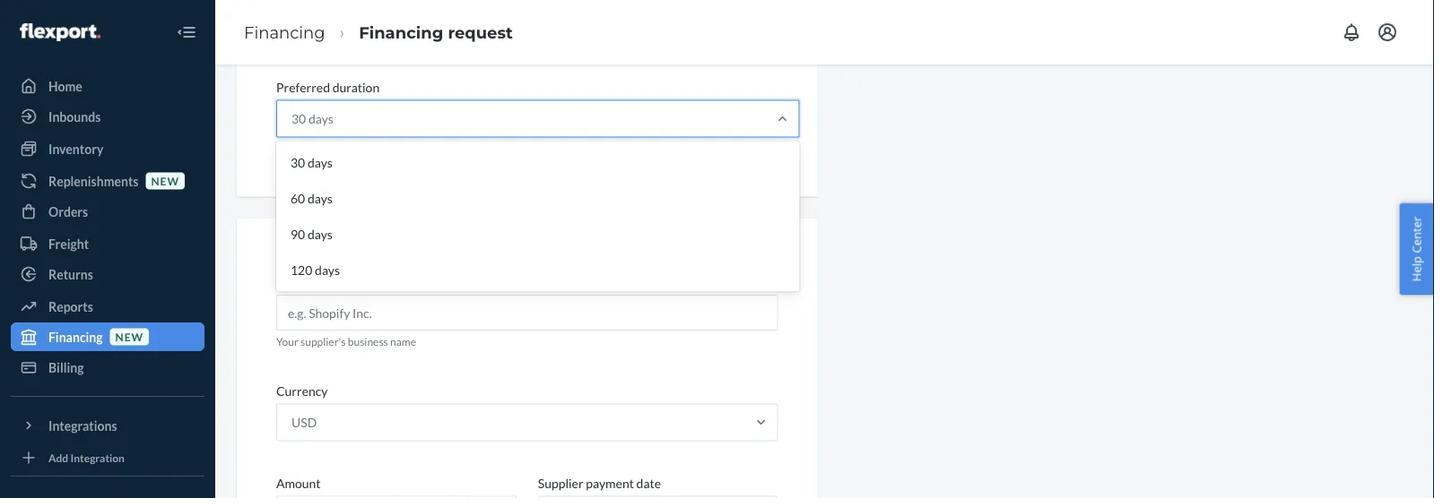 Task type: describe. For each thing, give the bounding box(es) containing it.
inbounds link
[[11, 102, 205, 131]]

schedule
[[356, 143, 398, 156]]

amount
[[276, 476, 321, 492]]

help center
[[1409, 217, 1426, 282]]

integration
[[70, 452, 125, 465]]

freight
[[48, 236, 89, 252]]

payment
[[586, 476, 634, 492]]

e.g. Shopify Inc. field
[[276, 295, 779, 331]]

days right 60
[[308, 191, 333, 206]]

help center button
[[1400, 203, 1435, 296]]

days up installment
[[309, 111, 334, 127]]

60 days
[[291, 191, 333, 206]]

120
[[291, 263, 313, 278]]

date
[[637, 476, 662, 492]]

new for financing
[[115, 331, 144, 344]]

billing link
[[11, 354, 205, 382]]

open notifications image
[[1342, 22, 1363, 43]]

new for replenishments
[[151, 174, 179, 188]]

usd
[[292, 415, 317, 431]]

integrations
[[48, 419, 117, 434]]

returns
[[48, 267, 93, 282]]

financing for financing 'link'
[[244, 22, 325, 42]]

days right 90
[[308, 227, 333, 242]]

60
[[291, 191, 305, 206]]

business
[[348, 336, 388, 349]]

home
[[48, 79, 82, 94]]

supplier's
[[301, 336, 346, 349]]

90 days
[[291, 227, 333, 242]]

90
[[291, 227, 305, 242]]

open account menu image
[[1378, 22, 1399, 43]]

0 vertical spatial 30
[[292, 111, 306, 127]]

help
[[1409, 257, 1426, 282]]

preferred duration
[[276, 80, 380, 95]]

0 vertical spatial 30 days
[[292, 111, 334, 127]]

upon
[[429, 143, 453, 156]]

0 horizontal spatial inventory
[[48, 141, 104, 157]]

add
[[48, 452, 68, 465]]

financing for financing request
[[359, 22, 444, 42]]

orders
[[48, 204, 88, 219]]



Task type: locate. For each thing, give the bounding box(es) containing it.
2 horizontal spatial financing
[[359, 22, 444, 42]]

days
[[309, 111, 334, 127], [308, 155, 333, 170], [308, 191, 333, 206], [308, 227, 333, 242], [315, 263, 340, 278]]

30
[[292, 111, 306, 127], [291, 155, 305, 170]]

inbounds
[[48, 109, 101, 124]]

inventory down the 90 days
[[276, 257, 339, 275]]

installment
[[301, 143, 354, 156]]

each
[[276, 143, 299, 156]]

your supplier's business name
[[276, 336, 416, 349]]

inventory down inbounds
[[48, 141, 104, 157]]

1 horizontal spatial new
[[151, 174, 179, 188]]

financing request
[[359, 22, 513, 42]]

30 days up 60 days
[[291, 155, 333, 170]]

120 days
[[291, 263, 340, 278]]

inventory
[[48, 141, 104, 157], [276, 257, 339, 275]]

replenishments
[[48, 174, 139, 189]]

new down reports link
[[115, 331, 144, 344]]

starts
[[400, 143, 427, 156]]

center
[[1409, 217, 1426, 254]]

add integration
[[48, 452, 125, 465]]

breadcrumbs navigation
[[230, 6, 528, 58]]

close navigation image
[[176, 22, 197, 43]]

0 vertical spatial new
[[151, 174, 179, 188]]

preferred
[[276, 80, 330, 95]]

new
[[151, 174, 179, 188], [115, 331, 144, 344]]

inventory link
[[11, 135, 205, 163]]

billing
[[48, 360, 84, 376]]

flexport logo image
[[20, 23, 100, 41]]

financing down reports
[[48, 330, 103, 345]]

financing link
[[244, 22, 325, 42]]

orders link
[[11, 197, 205, 226]]

supplier
[[538, 476, 584, 492]]

home link
[[11, 72, 205, 101]]

returns link
[[11, 260, 205, 289]]

0 vertical spatial inventory
[[48, 141, 104, 157]]

days right 120
[[315, 263, 340, 278]]

reports link
[[11, 293, 205, 321]]

1 vertical spatial 30
[[291, 155, 305, 170]]

duration
[[333, 80, 380, 95]]

1 vertical spatial inventory
[[276, 257, 339, 275]]

0 horizontal spatial new
[[115, 331, 144, 344]]

your
[[276, 336, 299, 349]]

supplier payment date
[[538, 476, 662, 492]]

1 horizontal spatial financing
[[244, 22, 325, 42]]

1 horizontal spatial inventory
[[276, 257, 339, 275]]

30 days
[[292, 111, 334, 127], [291, 155, 333, 170]]

financing up preferred
[[244, 22, 325, 42]]

financing request link
[[359, 22, 513, 42]]

integrations button
[[11, 412, 205, 441]]

1 vertical spatial 30 days
[[291, 155, 333, 170]]

financing up duration
[[359, 22, 444, 42]]

30 days down preferred
[[292, 111, 334, 127]]

reports
[[48, 299, 93, 315]]

outlay
[[455, 143, 485, 156]]

each installment schedule starts upon outlay
[[276, 143, 485, 156]]

name
[[390, 336, 416, 349]]

30 up 60
[[291, 155, 305, 170]]

1 vertical spatial new
[[115, 331, 144, 344]]

0 horizontal spatial financing
[[48, 330, 103, 345]]

currency
[[276, 384, 328, 399]]

request
[[448, 22, 513, 42]]

30 down preferred
[[292, 111, 306, 127]]

new up orders link
[[151, 174, 179, 188]]

add integration link
[[11, 448, 205, 469]]

days right each
[[308, 155, 333, 170]]

financing
[[244, 22, 325, 42], [359, 22, 444, 42], [48, 330, 103, 345]]

freight link
[[11, 230, 205, 258]]



Task type: vqa. For each thing, say whether or not it's contained in the screenshot.
submitted
no



